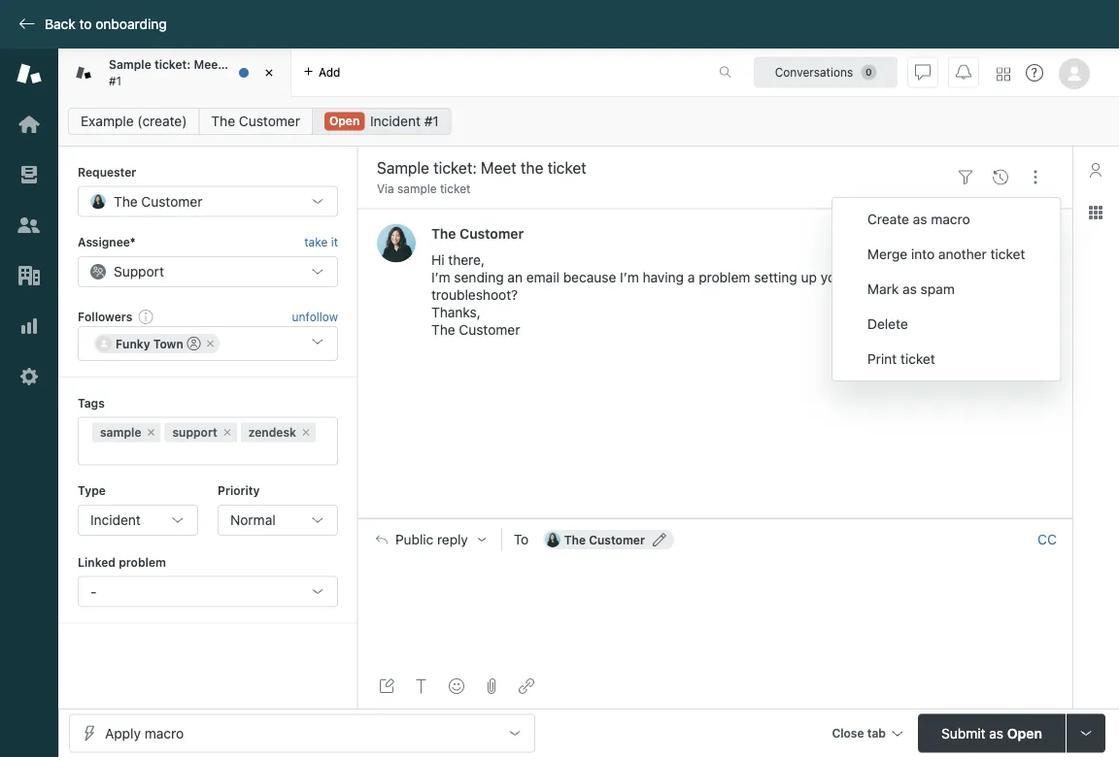 Task type: describe. For each thing, give the bounding box(es) containing it.
the inside the customer link
[[211, 113, 235, 129]]

close
[[832, 727, 864, 741]]

problem inside hi there, i'm sending an email because i'm having a problem setting up your new product. can you help me troubleshoot? thanks, the customer
[[699, 269, 750, 286]]

add
[[319, 66, 340, 79]]

zendesk products image
[[997, 68, 1010, 81]]

hi
[[431, 252, 444, 268]]

cc button
[[1038, 531, 1057, 549]]

1 vertical spatial macro
[[144, 726, 184, 742]]

take
[[304, 235, 328, 249]]

ago
[[1033, 227, 1053, 241]]

take it button
[[304, 233, 338, 252]]

ticket right "print"
[[901, 351, 935, 367]]

events image
[[993, 170, 1008, 185]]

zendesk
[[248, 426, 296, 440]]

add attachment image
[[484, 679, 499, 695]]

support
[[114, 264, 164, 280]]

user is an agent image
[[187, 337, 201, 351]]

me
[[1024, 269, 1043, 286]]

customer inside the customer link
[[239, 113, 300, 129]]

example
[[81, 113, 134, 129]]

example (create)
[[81, 113, 187, 129]]

a
[[688, 269, 695, 286]]

followers
[[78, 310, 132, 323]]

into
[[911, 246, 935, 262]]

support
[[172, 426, 217, 440]]

ticket inside sample ticket: meet the ticket #1
[[247, 58, 280, 71]]

32 minutes ago text field
[[968, 227, 1053, 241]]

another
[[938, 246, 987, 262]]

format text image
[[414, 679, 429, 695]]

create
[[868, 211, 909, 227]]

customer inside hi there, i'm sending an email because i'm having a problem setting up your new product. can you help me troubleshoot? thanks, the customer
[[459, 322, 520, 338]]

delete
[[868, 316, 908, 332]]

info on adding followers image
[[138, 309, 154, 324]]

draft mode image
[[379, 679, 394, 695]]

funky
[[116, 337, 150, 351]]

meet
[[194, 58, 223, 71]]

merge into another ticket
[[868, 246, 1025, 262]]

requester element
[[78, 186, 338, 217]]

apply macro
[[105, 726, 184, 742]]

the inside hi there, i'm sending an email because i'm having a problem setting up your new product. can you help me troubleshoot? thanks, the customer
[[431, 322, 455, 338]]

get help image
[[1026, 64, 1043, 82]]

merge
[[868, 246, 907, 262]]

organizations image
[[17, 263, 42, 289]]

ticket actions image
[[1028, 170, 1043, 185]]

tab containing sample ticket: meet the ticket
[[58, 49, 291, 97]]

public reply
[[395, 532, 468, 548]]

town
[[153, 337, 183, 351]]

edit user image
[[653, 533, 666, 547]]

hi there, i'm sending an email because i'm having a problem setting up your new product. can you help me troubleshoot? thanks, the customer
[[431, 252, 1043, 338]]

email
[[526, 269, 559, 286]]

customer left "edit user" icon
[[589, 533, 645, 547]]

mark
[[868, 281, 899, 297]]

as for create
[[913, 211, 927, 227]]

filter image
[[958, 170, 973, 185]]

Subject field
[[373, 156, 944, 180]]

mark as spam menu item
[[833, 272, 1060, 307]]

secondary element
[[58, 102, 1119, 141]]

merge into another ticket menu item
[[833, 237, 1060, 272]]

followers element
[[78, 327, 338, 362]]

unfollow button
[[292, 308, 338, 325]]

can
[[938, 269, 963, 286]]

button displays agent's chat status as invisible. image
[[915, 65, 931, 80]]

print ticket
[[868, 351, 935, 367]]

the up hi
[[431, 225, 456, 241]]

linked
[[78, 556, 116, 569]]

customer@example.com image
[[545, 532, 560, 548]]

the customer inside "requester" element
[[114, 193, 203, 209]]

2 i'm from the left
[[620, 269, 639, 286]]

incident #1
[[370, 113, 439, 129]]

customer inside "requester" element
[[141, 193, 203, 209]]

incident for incident #1
[[370, 113, 421, 129]]

up
[[801, 269, 817, 286]]

priority
[[218, 484, 260, 498]]

tab
[[867, 727, 886, 741]]

take it
[[304, 235, 338, 249]]

print ticket menu item
[[833, 342, 1060, 377]]

32 minutes ago
[[968, 227, 1053, 241]]

incident button
[[78, 505, 198, 536]]

customer up there, at the top left of the page
[[460, 225, 524, 241]]

normal
[[230, 512, 276, 528]]

print
[[868, 351, 897, 367]]

macro inside create as macro menu item
[[931, 211, 970, 227]]

the inside "requester" element
[[114, 193, 138, 209]]

1 horizontal spatial open
[[1007, 726, 1042, 742]]

unfollow
[[292, 310, 338, 323]]



Task type: vqa. For each thing, say whether or not it's contained in the screenshot.
'I'M'
yes



Task type: locate. For each thing, give the bounding box(es) containing it.
ticket down minutes
[[990, 246, 1025, 262]]

product.
[[882, 269, 935, 286]]

customers image
[[17, 213, 42, 238]]

get started image
[[17, 112, 42, 137]]

macro
[[931, 211, 970, 227], [144, 726, 184, 742]]

remove image inside funky town option
[[205, 338, 216, 350]]

as for submit
[[989, 726, 1004, 742]]

0 horizontal spatial open
[[329, 114, 360, 128]]

your
[[821, 269, 848, 286]]

hide composer image
[[707, 511, 723, 527]]

sample ticket: meet the ticket #1
[[109, 58, 280, 87]]

as
[[913, 211, 927, 227], [903, 281, 917, 297], [989, 726, 1004, 742]]

0 vertical spatial #1
[[109, 74, 122, 87]]

the customer link inside the secondary element
[[199, 108, 313, 135]]

funky town option
[[94, 334, 220, 354]]

the
[[211, 113, 235, 129], [114, 193, 138, 209], [431, 225, 456, 241], [431, 322, 455, 338], [564, 533, 586, 547]]

sending
[[454, 269, 504, 286]]

the down sample ticket: meet the ticket #1
[[211, 113, 235, 129]]

remove image for sample
[[145, 427, 157, 439]]

remove image for support
[[221, 427, 233, 439]]

you
[[967, 269, 989, 286]]

customer up support
[[141, 193, 203, 209]]

reply
[[437, 532, 468, 548]]

1 vertical spatial #1
[[424, 113, 439, 129]]

the customer link up there, at the top left of the page
[[431, 225, 524, 241]]

0 vertical spatial the customer link
[[199, 108, 313, 135]]

add button
[[291, 49, 352, 96]]

customer down close icon on the left top of the page
[[239, 113, 300, 129]]

assignee*
[[78, 235, 136, 249]]

1 horizontal spatial #1
[[424, 113, 439, 129]]

conversations button
[[754, 57, 898, 88]]

submit
[[941, 726, 986, 742]]

incident
[[370, 113, 421, 129], [90, 512, 141, 528]]

problem
[[699, 269, 750, 286], [119, 556, 166, 569]]

#1 inside sample ticket: meet the ticket #1
[[109, 74, 122, 87]]

2 vertical spatial as
[[989, 726, 1004, 742]]

1 remove image from the left
[[145, 427, 157, 439]]

create as macro menu item
[[833, 202, 1060, 237]]

i'm down hi
[[431, 269, 450, 286]]

0 horizontal spatial incident
[[90, 512, 141, 528]]

0 horizontal spatial i'm
[[431, 269, 450, 286]]

menu
[[832, 197, 1061, 382]]

remove image left 'support'
[[145, 427, 157, 439]]

1 horizontal spatial the customer link
[[431, 225, 524, 241]]

1 vertical spatial problem
[[119, 556, 166, 569]]

cc
[[1038, 532, 1057, 548]]

Public reply composer text field
[[367, 561, 1064, 601]]

0 vertical spatial open
[[329, 114, 360, 128]]

reporting image
[[17, 314, 42, 339]]

the customer link down close icon on the left top of the page
[[199, 108, 313, 135]]

incident inside the secondary element
[[370, 113, 421, 129]]

via
[[377, 182, 394, 196]]

0 vertical spatial problem
[[699, 269, 750, 286]]

it
[[331, 235, 338, 249]]

remove image
[[205, 338, 216, 350], [300, 427, 312, 439]]

notifications image
[[956, 65, 971, 80]]

as right submit
[[989, 726, 1004, 742]]

incident down tabs tab list
[[370, 113, 421, 129]]

#1 inside the secondary element
[[424, 113, 439, 129]]

as inside create as macro menu item
[[913, 211, 927, 227]]

0 vertical spatial incident
[[370, 113, 421, 129]]

views image
[[17, 162, 42, 187]]

-
[[90, 584, 97, 600]]

type
[[78, 484, 106, 498]]

new
[[852, 269, 878, 286]]

to
[[514, 532, 529, 548]]

1 vertical spatial open
[[1007, 726, 1042, 742]]

open
[[329, 114, 360, 128], [1007, 726, 1042, 742]]

public reply button
[[358, 520, 501, 561]]

tab
[[58, 49, 291, 97]]

main element
[[0, 49, 58, 758]]

1 horizontal spatial problem
[[699, 269, 750, 286]]

zendesk support image
[[17, 61, 42, 86]]

0 horizontal spatial the customer link
[[199, 108, 313, 135]]

open left displays possible ticket submission types image
[[1007, 726, 1042, 742]]

back
[[45, 16, 76, 32]]

1 vertical spatial the customer link
[[431, 225, 524, 241]]

0 vertical spatial as
[[913, 211, 927, 227]]

tags
[[78, 397, 105, 410]]

1 vertical spatial sample
[[100, 426, 141, 440]]

create as macro
[[868, 211, 970, 227]]

incident inside popup button
[[90, 512, 141, 528]]

conversations
[[775, 66, 853, 79]]

close tab
[[832, 727, 886, 741]]

avatar image
[[377, 224, 416, 263]]

the down the thanks,
[[431, 322, 455, 338]]

0 horizontal spatial macro
[[144, 726, 184, 742]]

close tab button
[[823, 715, 910, 756]]

1 horizontal spatial remove image
[[300, 427, 312, 439]]

assignee* element
[[78, 256, 338, 287]]

i'm
[[431, 269, 450, 286], [620, 269, 639, 286]]

1 horizontal spatial remove image
[[221, 427, 233, 439]]

the right customer@example.com image at the bottom
[[564, 533, 586, 547]]

to
[[79, 16, 92, 32]]

0 horizontal spatial remove image
[[145, 427, 157, 439]]

the customer right customer@example.com image at the bottom
[[564, 533, 645, 547]]

the customer inside the secondary element
[[211, 113, 300, 129]]

(create)
[[137, 113, 187, 129]]

linked problem element
[[78, 576, 338, 608]]

ticket
[[247, 58, 280, 71], [440, 182, 471, 196], [990, 246, 1025, 262], [901, 351, 935, 367]]

1 vertical spatial remove image
[[300, 427, 312, 439]]

the customer down close icon on the left top of the page
[[211, 113, 300, 129]]

because
[[563, 269, 616, 286]]

remove image right the zendesk
[[300, 427, 312, 439]]

add link (cmd k) image
[[519, 679, 534, 695]]

sample
[[397, 182, 437, 196], [100, 426, 141, 440]]

minutes
[[986, 227, 1029, 241]]

remove image right 'support'
[[221, 427, 233, 439]]

as right "create"
[[913, 211, 927, 227]]

the down 'requester'
[[114, 193, 138, 209]]

1 horizontal spatial i'm
[[620, 269, 639, 286]]

apps image
[[1088, 205, 1104, 221]]

ticket right the at the left top of the page
[[247, 58, 280, 71]]

linked problem
[[78, 556, 166, 569]]

the customer down 'requester'
[[114, 193, 203, 209]]

via sample ticket
[[377, 182, 471, 196]]

the customer link
[[199, 108, 313, 135], [431, 225, 524, 241]]

the customer
[[211, 113, 300, 129], [114, 193, 203, 209], [431, 225, 524, 241], [564, 533, 645, 547]]

1 horizontal spatial incident
[[370, 113, 421, 129]]

public
[[395, 532, 433, 548]]

0 vertical spatial remove image
[[205, 338, 216, 350]]

1 horizontal spatial sample
[[397, 182, 437, 196]]

customer context image
[[1088, 162, 1104, 178]]

#1 up the 'via sample ticket'
[[424, 113, 439, 129]]

mark as spam
[[868, 281, 955, 297]]

1 vertical spatial as
[[903, 281, 917, 297]]

funkytownclown1@gmail.com image
[[96, 336, 112, 352]]

as inside mark as spam menu item
[[903, 281, 917, 297]]

close image
[[259, 63, 279, 83]]

sample
[[109, 58, 151, 71]]

tabs tab list
[[58, 49, 698, 97]]

submit as open
[[941, 726, 1042, 742]]

normal button
[[218, 505, 338, 536]]

ticket right via
[[440, 182, 471, 196]]

back to onboarding
[[45, 16, 167, 32]]

#1
[[109, 74, 122, 87], [424, 113, 439, 129]]

open down add
[[329, 114, 360, 128]]

as for mark
[[903, 281, 917, 297]]

sample right via
[[397, 182, 437, 196]]

open inside the secondary element
[[329, 114, 360, 128]]

as right mark
[[903, 281, 917, 297]]

0 horizontal spatial remove image
[[205, 338, 216, 350]]

onboarding
[[95, 16, 167, 32]]

customer down the thanks,
[[459, 322, 520, 338]]

funky town
[[116, 337, 183, 351]]

sample down tags on the left of the page
[[100, 426, 141, 440]]

apply
[[105, 726, 141, 742]]

the customer up there, at the top left of the page
[[431, 225, 524, 241]]

spam
[[921, 281, 955, 297]]

help
[[993, 269, 1020, 286]]

back to onboarding link
[[0, 16, 177, 33]]

problem down incident popup button
[[119, 556, 166, 569]]

admin image
[[17, 364, 42, 390]]

there,
[[448, 252, 485, 268]]

thanks,
[[431, 304, 481, 320]]

macro right apply
[[144, 726, 184, 742]]

2 remove image from the left
[[221, 427, 233, 439]]

#1 down sample
[[109, 74, 122, 87]]

macro up 'merge into another ticket'
[[931, 211, 970, 227]]

insert emojis image
[[449, 679, 464, 695]]

setting
[[754, 269, 797, 286]]

0 horizontal spatial #1
[[109, 74, 122, 87]]

menu containing create as macro
[[832, 197, 1061, 382]]

0 horizontal spatial problem
[[119, 556, 166, 569]]

ticket:
[[154, 58, 191, 71]]

delete menu item
[[833, 307, 1060, 342]]

remove image
[[145, 427, 157, 439], [221, 427, 233, 439]]

0 vertical spatial sample
[[397, 182, 437, 196]]

i'm left having
[[620, 269, 639, 286]]

0 horizontal spatial sample
[[100, 426, 141, 440]]

an
[[507, 269, 523, 286]]

1 i'm from the left
[[431, 269, 450, 286]]

having
[[643, 269, 684, 286]]

32
[[968, 227, 983, 241]]

displays possible ticket submission types image
[[1078, 726, 1094, 742]]

incident for incident
[[90, 512, 141, 528]]

1 horizontal spatial macro
[[931, 211, 970, 227]]

remove image right "user is an agent" image
[[205, 338, 216, 350]]

zendesk image
[[0, 756, 58, 758]]

troubleshoot?
[[431, 287, 518, 303]]

0 vertical spatial macro
[[931, 211, 970, 227]]

problem right a
[[699, 269, 750, 286]]

requester
[[78, 165, 136, 179]]

example (create) button
[[68, 108, 200, 135]]

1 vertical spatial incident
[[90, 512, 141, 528]]

incident down type
[[90, 512, 141, 528]]

the
[[226, 58, 244, 71]]



